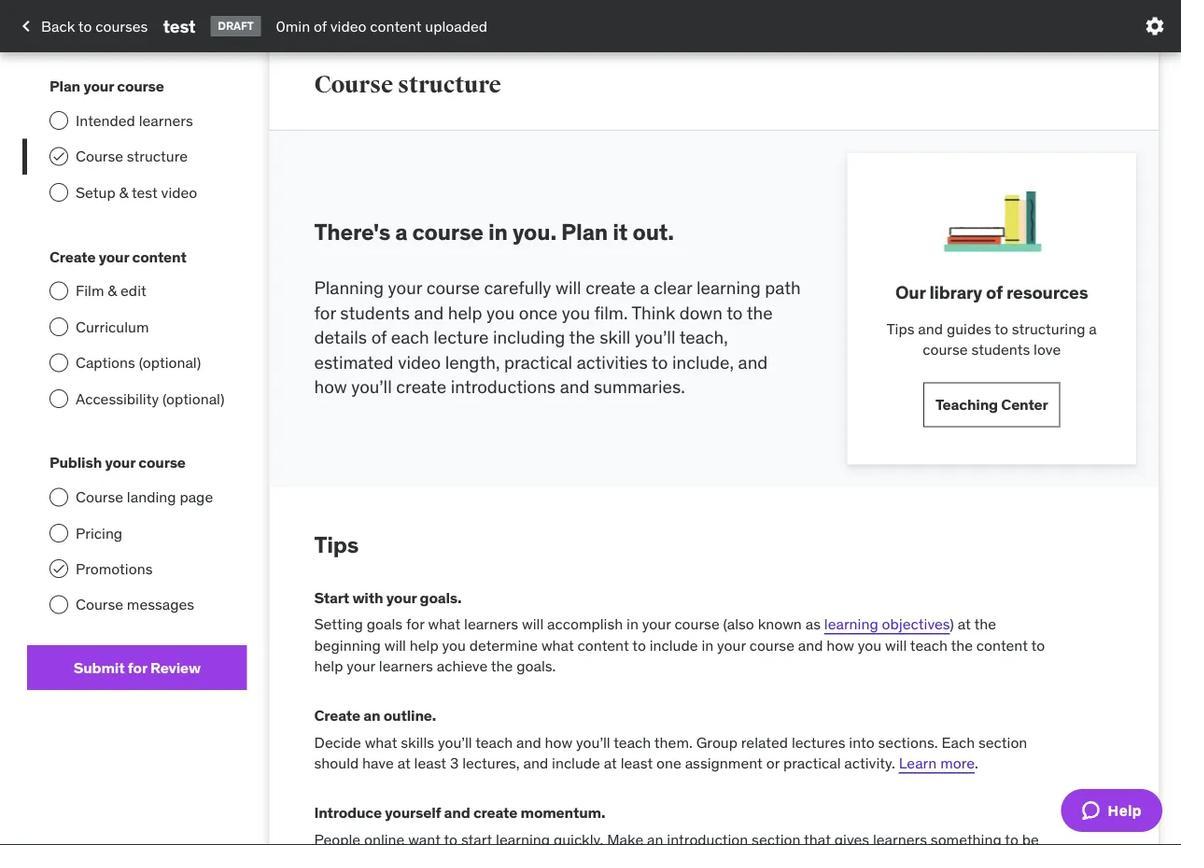 Task type: locate. For each thing, give the bounding box(es) containing it.
1 vertical spatial practical
[[783, 754, 841, 773]]

5 incomplete image from the top
[[50, 389, 68, 408]]

tips down our
[[887, 319, 915, 338]]

and up the each
[[414, 301, 444, 323]]

help up lecture
[[448, 301, 482, 323]]

a right structuring
[[1089, 319, 1097, 338]]

planning
[[314, 276, 384, 299]]

completed image
[[51, 149, 66, 164], [51, 561, 66, 576]]

learners down goals
[[379, 656, 433, 676]]

course
[[314, 70, 394, 99], [76, 147, 123, 166], [76, 487, 123, 507], [76, 595, 123, 614]]

there's a course in you.  plan it out.
[[314, 218, 674, 246]]

0 horizontal spatial students
[[340, 301, 410, 323]]

incomplete image for pricing
[[50, 524, 68, 542]]

incomplete image left captions at the left top
[[50, 353, 68, 372]]

0 vertical spatial learners
[[139, 111, 193, 130]]

incomplete image for film & edit
[[50, 282, 68, 300]]

0 vertical spatial incomplete image
[[50, 111, 68, 130]]

help
[[448, 301, 482, 323], [410, 636, 439, 655], [314, 656, 343, 676]]

incomplete image for curriculum
[[50, 318, 68, 336]]

and down as at the bottom right of page
[[798, 636, 823, 655]]

completed element
[[50, 147, 68, 166], [50, 560, 68, 578]]

incomplete image left the film
[[50, 282, 68, 300]]

you'll up 3
[[438, 733, 472, 752]]

2 incomplete image from the top
[[50, 524, 68, 542]]

incomplete image for setup & test video
[[50, 183, 68, 202]]

estimated
[[314, 351, 394, 373]]

2 horizontal spatial at
[[958, 615, 971, 634]]

include inside ') at the beginning will help you determine what content to include in your course and how you will teach the content to help your learners achieve the goals.'
[[650, 636, 698, 655]]

1 horizontal spatial video
[[330, 16, 367, 35]]

0 vertical spatial &
[[119, 183, 128, 202]]

to
[[78, 16, 92, 35], [727, 301, 743, 323], [995, 319, 1009, 338], [652, 351, 668, 373], [633, 636, 646, 655], [1032, 636, 1045, 655]]

the
[[747, 301, 773, 323], [569, 326, 595, 348], [974, 615, 996, 634], [951, 636, 973, 655], [491, 656, 513, 676]]

incomplete image left intended
[[50, 111, 68, 130]]

1 vertical spatial students
[[972, 340, 1030, 359]]

1 vertical spatial create
[[314, 706, 360, 725]]

test left draft at the left top of page
[[163, 15, 196, 37]]

1 horizontal spatial goals.
[[517, 656, 556, 676]]

you up 'achieve' on the bottom left
[[442, 636, 466, 655]]

for right goals
[[406, 615, 425, 634]]

completed image inside promotions link
[[51, 561, 66, 576]]

test
[[163, 15, 196, 37], [132, 183, 158, 202]]

incomplete image
[[50, 111, 68, 130], [50, 524, 68, 542]]

incomplete image for course landing page
[[50, 488, 68, 507]]

1 vertical spatial include
[[552, 754, 600, 773]]

tips
[[887, 319, 915, 338], [314, 531, 359, 559]]

teaching
[[936, 395, 998, 414]]

incomplete image down publish
[[50, 488, 68, 507]]

0 horizontal spatial create
[[50, 247, 96, 266]]

course structure down '0min of video content uploaded'
[[314, 70, 501, 99]]

completed image left 'promotions'
[[51, 561, 66, 576]]

(optional) for accessibility (optional)
[[162, 389, 225, 408]]

2 completed element from the top
[[50, 560, 68, 578]]

learn more link
[[899, 754, 975, 773]]

teach inside ') at the beginning will help you determine what content to include in your course and how you will teach the content to help your learners achieve the goals.'
[[910, 636, 948, 655]]

1 horizontal spatial plan
[[561, 218, 608, 246]]

setup & test video
[[76, 183, 197, 202]]

1 horizontal spatial create
[[314, 706, 360, 725]]

your
[[84, 77, 114, 96], [99, 247, 129, 266], [388, 276, 422, 299], [105, 453, 135, 472], [386, 588, 417, 607], [642, 615, 671, 634], [717, 636, 746, 655], [347, 656, 375, 676]]

and
[[414, 301, 444, 323], [918, 319, 943, 338], [738, 351, 768, 373], [560, 376, 590, 398], [798, 636, 823, 655], [517, 733, 541, 752], [523, 754, 548, 773], [444, 803, 470, 822]]

center
[[1002, 395, 1048, 414]]

4 incomplete image from the top
[[50, 353, 68, 372]]

0 horizontal spatial for
[[128, 658, 147, 677]]

1 horizontal spatial test
[[163, 15, 196, 37]]

2 horizontal spatial how
[[827, 636, 855, 655]]

activities
[[577, 351, 648, 373]]

incomplete image inside course landing page link
[[50, 488, 68, 507]]

0 vertical spatial how
[[314, 376, 347, 398]]

what inside decide what skills you'll teach and how you'll teach them. group related lectures into sections. each section should have at least 3 lectures, and include at least one assignment or practical activity.
[[365, 733, 397, 752]]

out.
[[633, 218, 674, 246]]

incomplete image for intended learners
[[50, 111, 68, 130]]

create up decide
[[314, 706, 360, 725]]

course down guides
[[923, 340, 968, 359]]

2 horizontal spatial video
[[398, 351, 441, 373]]

0 vertical spatial create
[[586, 276, 636, 299]]

at down skills
[[398, 754, 411, 773]]

0 vertical spatial create
[[50, 247, 96, 266]]

) at the beginning will help you determine what content to include in your course and how you will teach the content to help your learners achieve the goals.
[[314, 615, 1045, 676]]

accomplish
[[547, 615, 623, 634]]

2 horizontal spatial for
[[406, 615, 425, 634]]

1 incomplete image from the top
[[50, 111, 68, 130]]

at right )
[[958, 615, 971, 634]]

or
[[767, 754, 780, 773]]

how inside planning your course carefully will create a clear learning path for students and help you once you film. think down to the details of each lecture including the skill you'll teach, estimated video length, practical activities to include, and how you'll create introductions and summaries.
[[314, 376, 347, 398]]

2 horizontal spatial teach
[[910, 636, 948, 655]]

video inside planning your course carefully will create a clear learning path for students and help you once you film. think down to the details of each lecture including the skill you'll teach, estimated video length, practical activities to include, and how you'll create introductions and summaries.
[[398, 351, 441, 373]]

video right 0min
[[330, 16, 367, 35]]

and left guides
[[918, 319, 943, 338]]

review
[[150, 658, 201, 677]]

6 incomplete image from the top
[[50, 488, 68, 507]]

0 vertical spatial completed element
[[50, 147, 68, 166]]

intended learners
[[76, 111, 193, 130]]

course down 'promotions'
[[76, 595, 123, 614]]

least left 3
[[414, 754, 447, 773]]

1 horizontal spatial course structure
[[314, 70, 501, 99]]

assignment
[[685, 754, 763, 773]]

1 incomplete image from the top
[[50, 183, 68, 202]]

include up momentum.
[[552, 754, 600, 773]]

and right include,
[[738, 351, 768, 373]]

teaching center
[[936, 395, 1048, 414]]

decide
[[314, 733, 361, 752]]

least left one
[[621, 754, 653, 773]]

related
[[741, 733, 788, 752]]

for up details on the top left
[[314, 301, 336, 323]]

for
[[314, 301, 336, 323], [406, 615, 425, 634], [128, 658, 147, 677]]

the right )
[[974, 615, 996, 634]]

learners
[[139, 111, 193, 130], [464, 615, 518, 634], [379, 656, 433, 676]]

help up 'achieve' on the bottom left
[[410, 636, 439, 655]]

completed element for promotions
[[50, 560, 68, 578]]

goals. up 'achieve' on the bottom left
[[420, 588, 462, 607]]

including
[[493, 326, 565, 348]]

what
[[428, 615, 461, 634], [542, 636, 574, 655], [365, 733, 397, 752]]

will down goals
[[385, 636, 406, 655]]

0 horizontal spatial course structure
[[76, 147, 188, 166]]

teach up lectures,
[[476, 733, 513, 752]]

completed element for course structure
[[50, 147, 68, 166]]

lectures,
[[463, 754, 520, 773]]

2 completed image from the top
[[51, 561, 66, 576]]

completed element inside promotions link
[[50, 560, 68, 578]]

0min of video content uploaded
[[276, 16, 488, 35]]

an
[[364, 706, 380, 725]]

students down guides
[[972, 340, 1030, 359]]

2 vertical spatial a
[[1089, 319, 1097, 338]]

0 horizontal spatial goals.
[[420, 588, 462, 607]]

curriculum
[[76, 317, 149, 336]]

create up film.
[[586, 276, 636, 299]]

of right library
[[986, 281, 1003, 304]]

students
[[340, 301, 410, 323], [972, 340, 1030, 359]]

2 vertical spatial help
[[314, 656, 343, 676]]

2 vertical spatial video
[[398, 351, 441, 373]]

1 vertical spatial a
[[640, 276, 650, 299]]

how up momentum.
[[545, 733, 573, 752]]

incomplete image inside pricing link
[[50, 524, 68, 542]]

learning up down
[[697, 276, 761, 299]]

(optional) for captions (optional)
[[139, 353, 201, 372]]

for left review
[[128, 658, 147, 677]]

1 vertical spatial of
[[986, 281, 1003, 304]]

what down accomplish
[[542, 636, 574, 655]]

help down beginning
[[314, 656, 343, 676]]

test down course structure link
[[132, 183, 158, 202]]

1 horizontal spatial how
[[545, 733, 573, 752]]

create up the film
[[50, 247, 96, 266]]

0 horizontal spatial in
[[488, 218, 508, 246]]

will up "once"
[[556, 276, 582, 299]]

1 horizontal spatial structure
[[398, 70, 501, 99]]

course up lecture
[[426, 276, 480, 299]]

completed element inside course structure link
[[50, 147, 68, 166]]

how down estimated
[[314, 376, 347, 398]]

1 completed image from the top
[[51, 149, 66, 164]]

(optional) up 'accessibility (optional)'
[[139, 353, 201, 372]]

0 horizontal spatial help
[[314, 656, 343, 676]]

lecture
[[434, 326, 489, 348]]

1 horizontal spatial learners
[[379, 656, 433, 676]]

video down course structure link
[[161, 183, 197, 202]]

course structure
[[314, 70, 501, 99], [76, 147, 188, 166]]

completed image down plan your course
[[51, 149, 66, 164]]

structure down the 'intended learners' link
[[127, 147, 188, 166]]

1 horizontal spatial learning
[[825, 615, 879, 634]]

course down "known"
[[750, 636, 795, 655]]

0 horizontal spatial how
[[314, 376, 347, 398]]

& right setup
[[119, 183, 128, 202]]

landing
[[127, 487, 176, 507]]

1 vertical spatial how
[[827, 636, 855, 655]]

how down learning objectives link at bottom
[[827, 636, 855, 655]]

of left the each
[[371, 326, 387, 348]]

1 horizontal spatial for
[[314, 301, 336, 323]]

and inside tips and guides to structuring a course students love
[[918, 319, 943, 338]]

0 vertical spatial include
[[650, 636, 698, 655]]

2 vertical spatial create
[[473, 803, 518, 822]]

practical inside planning your course carefully will create a clear learning path for students and help you once you film. think down to the details of each lecture including the skill you'll teach, estimated video length, practical activities to include, and how you'll create introductions and summaries.
[[504, 351, 573, 373]]

2 incomplete image from the top
[[50, 282, 68, 300]]

incomplete image
[[50, 183, 68, 202], [50, 282, 68, 300], [50, 318, 68, 336], [50, 353, 68, 372], [50, 389, 68, 408], [50, 488, 68, 507], [50, 595, 68, 614]]

0 horizontal spatial create
[[396, 376, 447, 398]]

1 horizontal spatial in
[[627, 615, 639, 634]]

teach left the them.
[[614, 733, 651, 752]]

at
[[958, 615, 971, 634], [398, 754, 411, 773], [604, 754, 617, 773]]

goals.
[[420, 588, 462, 607], [517, 656, 556, 676]]

0 horizontal spatial learning
[[697, 276, 761, 299]]

in right accomplish
[[627, 615, 639, 634]]

(optional)
[[139, 353, 201, 372], [162, 389, 225, 408]]

include down setting goals for what learners will accomplish in your course (also known as learning objectives on the bottom
[[650, 636, 698, 655]]

0 horizontal spatial test
[[132, 183, 158, 202]]

incomplete image inside course messages link
[[50, 595, 68, 614]]

0 horizontal spatial include
[[552, 754, 600, 773]]

1 horizontal spatial least
[[621, 754, 653, 773]]

a right the there's
[[395, 218, 408, 246]]

objectives
[[882, 615, 950, 634]]

0 horizontal spatial least
[[414, 754, 447, 773]]

2 vertical spatial in
[[702, 636, 714, 655]]

the down determine
[[491, 656, 513, 676]]

2 horizontal spatial in
[[702, 636, 714, 655]]

2 vertical spatial learners
[[379, 656, 433, 676]]

3 incomplete image from the top
[[50, 318, 68, 336]]

1 completed element from the top
[[50, 147, 68, 166]]

course messages link
[[27, 587, 247, 623]]

course inside tips and guides to structuring a course students love
[[923, 340, 968, 359]]

setup & test video link
[[27, 175, 247, 211]]

0 horizontal spatial tips
[[314, 531, 359, 559]]

determine
[[470, 636, 538, 655]]

you'll down think at the top right of the page
[[635, 326, 676, 348]]

with
[[352, 588, 383, 607]]

create for create an outline.
[[314, 706, 360, 725]]

setup
[[76, 183, 115, 202]]

pricing link
[[27, 515, 247, 551]]

2 horizontal spatial what
[[542, 636, 574, 655]]

0 horizontal spatial a
[[395, 218, 408, 246]]

0 horizontal spatial plan
[[50, 77, 80, 96]]

a up think at the top right of the page
[[640, 276, 650, 299]]

0 vertical spatial (optional)
[[139, 353, 201, 372]]

1 vertical spatial tips
[[314, 531, 359, 559]]

film
[[76, 281, 104, 300]]

you'll down estimated
[[351, 376, 392, 398]]

of
[[314, 16, 327, 35], [986, 281, 1003, 304], [371, 326, 387, 348]]

1 vertical spatial learners
[[464, 615, 518, 634]]

1 horizontal spatial tips
[[887, 319, 915, 338]]

course structure down the 'intended learners' link
[[76, 147, 188, 166]]

practical down including
[[504, 351, 573, 373]]

1 horizontal spatial include
[[650, 636, 698, 655]]

1 vertical spatial completed element
[[50, 560, 68, 578]]

what up have
[[365, 733, 397, 752]]

goals
[[367, 615, 403, 634]]

incomplete image inside setup & test video link
[[50, 183, 68, 202]]

2 vertical spatial of
[[371, 326, 387, 348]]

learning right as at the bottom right of page
[[825, 615, 879, 634]]

incomplete image left setup
[[50, 183, 68, 202]]

0 vertical spatial tips
[[887, 319, 915, 338]]

1 horizontal spatial of
[[371, 326, 387, 348]]

0 vertical spatial learning
[[697, 276, 761, 299]]

incomplete image inside curriculum link
[[50, 318, 68, 336]]

practical
[[504, 351, 573, 373], [783, 754, 841, 773]]

& left "edit"
[[108, 281, 117, 300]]

you
[[487, 301, 515, 323], [562, 301, 590, 323], [442, 636, 466, 655], [858, 636, 882, 655]]

1 vertical spatial video
[[161, 183, 197, 202]]

1 horizontal spatial what
[[428, 615, 461, 634]]

your down (also
[[717, 636, 746, 655]]

of right 0min
[[314, 16, 327, 35]]

incomplete image for accessibility (optional)
[[50, 389, 68, 408]]

incomplete image inside the 'intended learners' link
[[50, 111, 68, 130]]

your up the each
[[388, 276, 422, 299]]

course up setup
[[76, 147, 123, 166]]

0 vertical spatial video
[[330, 16, 367, 35]]

1 vertical spatial learning
[[825, 615, 879, 634]]

students inside tips and guides to structuring a course students love
[[972, 340, 1030, 359]]

at left one
[[604, 754, 617, 773]]

1 horizontal spatial a
[[640, 276, 650, 299]]

of inside planning your course carefully will create a clear learning path for students and help you once you film. think down to the details of each lecture including the skill you'll teach, estimated video length, practical activities to include, and how you'll create introductions and summaries.
[[371, 326, 387, 348]]

1 vertical spatial help
[[410, 636, 439, 655]]

0min
[[276, 16, 310, 35]]

start with your goals.
[[314, 588, 462, 607]]

incomplete image inside captions (optional) link
[[50, 353, 68, 372]]

0 vertical spatial plan
[[50, 77, 80, 96]]

0 horizontal spatial what
[[365, 733, 397, 752]]

completed image for promotions
[[51, 561, 66, 576]]

1 vertical spatial in
[[627, 615, 639, 634]]

plan left it
[[561, 218, 608, 246]]

achieve
[[437, 656, 488, 676]]

learners up course structure link
[[139, 111, 193, 130]]

what up 'achieve' on the bottom left
[[428, 615, 461, 634]]

video down the each
[[398, 351, 441, 373]]

structuring
[[1012, 319, 1086, 338]]

library
[[930, 281, 983, 304]]

path
[[765, 276, 801, 299]]

0 horizontal spatial at
[[398, 754, 411, 773]]

back to courses
[[41, 16, 148, 35]]

in
[[488, 218, 508, 246], [627, 615, 639, 634], [702, 636, 714, 655]]

publish your course
[[50, 453, 186, 472]]

1 horizontal spatial create
[[473, 803, 518, 822]]

0 vertical spatial practical
[[504, 351, 573, 373]]

you'll up momentum.
[[576, 733, 611, 752]]

a
[[395, 218, 408, 246], [640, 276, 650, 299], [1089, 319, 1097, 338]]

incomplete image inside film & edit link
[[50, 282, 68, 300]]

incomplete image left "course messages"
[[50, 595, 68, 614]]

how inside ') at the beginning will help you determine what content to include in your course and how you will teach the content to help your learners achieve the goals.'
[[827, 636, 855, 655]]

course settings image
[[1144, 15, 1167, 37]]

a inside planning your course carefully will create a clear learning path for students and help you once you film. think down to the details of each lecture including the skill you'll teach, estimated video length, practical activities to include, and how you'll create introductions and summaries.
[[640, 276, 650, 299]]

tips up start
[[314, 531, 359, 559]]

create down lectures,
[[473, 803, 518, 822]]

tips for tips and guides to structuring a course students love
[[887, 319, 915, 338]]

incomplete image left curriculum
[[50, 318, 68, 336]]

practical down lectures
[[783, 754, 841, 773]]

incomplete image left pricing
[[50, 524, 68, 542]]

tips inside tips and guides to structuring a course students love
[[887, 319, 915, 338]]

completed image inside course structure link
[[51, 149, 66, 164]]

include
[[650, 636, 698, 655], [552, 754, 600, 773]]

each
[[391, 326, 429, 348]]

course up pricing
[[76, 487, 123, 507]]

will
[[556, 276, 582, 299], [522, 615, 544, 634], [385, 636, 406, 655], [885, 636, 907, 655]]

(also
[[723, 615, 754, 634]]

7 incomplete image from the top
[[50, 595, 68, 614]]

.
[[975, 754, 979, 773]]

0 horizontal spatial &
[[108, 281, 117, 300]]

0 vertical spatial completed image
[[51, 149, 66, 164]]

a inside tips and guides to structuring a course students love
[[1089, 319, 1097, 338]]

(optional) down captions (optional)
[[162, 389, 225, 408]]

2 horizontal spatial help
[[448, 301, 482, 323]]

incomplete image inside "accessibility (optional)" link
[[50, 389, 68, 408]]

course for course structure link
[[76, 147, 123, 166]]

0 vertical spatial for
[[314, 301, 336, 323]]

carefully
[[484, 276, 551, 299]]

structure
[[398, 70, 501, 99], [127, 147, 188, 166]]

2 vertical spatial for
[[128, 658, 147, 677]]

1 vertical spatial what
[[542, 636, 574, 655]]

0 vertical spatial help
[[448, 301, 482, 323]]

you down learning objectives link at bottom
[[858, 636, 882, 655]]



Task type: vqa. For each thing, say whether or not it's contained in the screenshot.
Udemy image
no



Task type: describe. For each thing, give the bounding box(es) containing it.
2 horizontal spatial of
[[986, 281, 1003, 304]]

course inside ') at the beginning will help you determine what content to include in your course and how you will teach the content to help your learners achieve the goals.'
[[750, 636, 795, 655]]

more
[[941, 754, 975, 773]]

them.
[[655, 733, 693, 752]]

0 horizontal spatial of
[[314, 16, 327, 35]]

your up goals
[[386, 588, 417, 607]]

group
[[696, 733, 738, 752]]

details
[[314, 326, 367, 348]]

)
[[950, 615, 954, 634]]

accessibility (optional) link
[[27, 381, 247, 417]]

section
[[979, 733, 1028, 752]]

create for create your content
[[50, 247, 96, 266]]

start
[[314, 588, 349, 607]]

setting goals for what learners will accomplish in your course (also known as learning objectives
[[314, 615, 950, 634]]

include inside decide what skills you'll teach and how you'll teach them. group related lectures into sections. each section should have at least 3 lectures, and include at least one assignment or practical activity.
[[552, 754, 600, 773]]

the down )
[[951, 636, 973, 655]]

and right yourself
[[444, 803, 470, 822]]

0 horizontal spatial teach
[[476, 733, 513, 752]]

courses
[[96, 16, 148, 35]]

have
[[362, 754, 394, 773]]

yourself
[[385, 803, 441, 822]]

should
[[314, 754, 359, 773]]

summaries.
[[594, 376, 685, 398]]

intended
[[76, 111, 135, 130]]

page
[[180, 487, 213, 507]]

how inside decide what skills you'll teach and how you'll teach them. group related lectures into sections. each section should have at least 3 lectures, and include at least one assignment or practical activity.
[[545, 733, 573, 752]]

captions (optional) link
[[27, 345, 247, 381]]

submit for review button
[[27, 645, 247, 690]]

plan your course
[[50, 77, 164, 96]]

film.
[[595, 301, 628, 323]]

0 horizontal spatial learners
[[139, 111, 193, 130]]

course up intended learners
[[117, 77, 164, 96]]

1 horizontal spatial teach
[[614, 733, 651, 752]]

love
[[1034, 340, 1061, 359]]

and up lectures,
[[517, 733, 541, 752]]

& for test
[[119, 183, 128, 202]]

course down '0min of video content uploaded'
[[314, 70, 394, 99]]

submit for review
[[73, 658, 201, 677]]

2 least from the left
[[621, 754, 653, 773]]

medium image
[[15, 15, 37, 37]]

submit
[[73, 658, 125, 677]]

include,
[[672, 351, 734, 373]]

once
[[519, 301, 558, 323]]

you.
[[513, 218, 557, 246]]

resources
[[1007, 281, 1089, 304]]

there's
[[314, 218, 390, 246]]

introduce yourself and create momentum.
[[314, 803, 605, 822]]

course for course landing page link
[[76, 487, 123, 507]]

the down path
[[747, 301, 773, 323]]

introductions
[[451, 376, 556, 398]]

back to courses link
[[15, 10, 148, 42]]

learners inside ') at the beginning will help you determine what content to include in your course and how you will teach the content to help your learners achieve the goals.'
[[379, 656, 433, 676]]

in inside ') at the beginning will help you determine what content to include in your course and how you will teach the content to help your learners achieve the goals.'
[[702, 636, 714, 655]]

teach,
[[680, 326, 728, 348]]

course landing page link
[[27, 479, 247, 515]]

0 vertical spatial test
[[163, 15, 196, 37]]

lectures
[[792, 733, 846, 752]]

momentum.
[[521, 803, 605, 822]]

course inside planning your course carefully will create a clear learning path for students and help you once you film. think down to the details of each lecture including the skill you'll teach, estimated video length, practical activities to include, and how you'll create introductions and summaries.
[[426, 276, 480, 299]]

beginning
[[314, 636, 381, 655]]

0 vertical spatial course structure
[[314, 70, 501, 99]]

skills
[[401, 733, 434, 752]]

and down activities
[[560, 376, 590, 398]]

you down carefully on the top left
[[487, 301, 515, 323]]

film & edit
[[76, 281, 146, 300]]

our
[[896, 281, 926, 304]]

your inside planning your course carefully will create a clear learning path for students and help you once you film. think down to the details of each lecture including the skill you'll teach, estimated video length, practical activities to include, and how you'll create introductions and summaries.
[[388, 276, 422, 299]]

course up landing
[[138, 453, 186, 472]]

at inside ') at the beginning will help you determine what content to include in your course and how you will teach the content to help your learners achieve the goals.'
[[958, 615, 971, 634]]

1 vertical spatial for
[[406, 615, 425, 634]]

0 vertical spatial goals.
[[420, 588, 462, 607]]

skill
[[600, 326, 631, 348]]

tips and guides to structuring a course students love
[[887, 319, 1097, 359]]

uploaded
[[425, 16, 488, 35]]

activity.
[[845, 754, 895, 773]]

3
[[450, 754, 459, 773]]

as
[[806, 615, 821, 634]]

will down learning objectives link at bottom
[[885, 636, 907, 655]]

planning your course carefully will create a clear learning path for students and help you once you film. think down to the details of each lecture including the skill you'll teach, estimated video length, practical activities to include, and how you'll create introductions and summaries.
[[314, 276, 801, 398]]

1 vertical spatial structure
[[127, 147, 188, 166]]

what inside ') at the beginning will help you determine what content to include in your course and how you will teach the content to help your learners achieve the goals.'
[[542, 636, 574, 655]]

your up film & edit
[[99, 247, 129, 266]]

sections.
[[878, 733, 938, 752]]

you left film.
[[562, 301, 590, 323]]

will inside planning your course carefully will create a clear learning path for students and help you once you film. think down to the details of each lecture including the skill you'll teach, estimated video length, practical activities to include, and how you'll create introductions and summaries.
[[556, 276, 582, 299]]

practical inside decide what skills you'll teach and how you'll teach them. group related lectures into sections. each section should have at least 3 lectures, and include at least one assignment or practical activity.
[[783, 754, 841, 773]]

1 vertical spatial test
[[132, 183, 158, 202]]

each
[[942, 733, 975, 752]]

captions
[[76, 353, 135, 372]]

& for edit
[[108, 281, 117, 300]]

students inside planning your course carefully will create a clear learning path for students and help you once you film. think down to the details of each lecture including the skill you'll teach, estimated video length, practical activities to include, and how you'll create introductions and summaries.
[[340, 301, 410, 323]]

create your content
[[50, 247, 186, 266]]

2 horizontal spatial learners
[[464, 615, 518, 634]]

for inside planning your course carefully will create a clear learning path for students and help you once you film. think down to the details of each lecture including the skill you'll teach, estimated video length, practical activities to include, and how you'll create introductions and summaries.
[[314, 301, 336, 323]]

into
[[849, 733, 875, 752]]

tips for tips
[[314, 531, 359, 559]]

down
[[680, 301, 723, 323]]

incomplete image for course messages
[[50, 595, 68, 614]]

and inside ') at the beginning will help you determine what content to include in your course and how you will teach the content to help your learners achieve the goals.'
[[798, 636, 823, 655]]

learning inside planning your course carefully will create a clear learning path for students and help you once you film. think down to the details of each lecture including the skill you'll teach, estimated video length, practical activities to include, and how you'll create introductions and summaries.
[[697, 276, 761, 299]]

0 vertical spatial structure
[[398, 70, 501, 99]]

1 vertical spatial course structure
[[76, 147, 188, 166]]

1 horizontal spatial help
[[410, 636, 439, 655]]

accessibility (optional)
[[76, 389, 225, 408]]

to inside tips and guides to structuring a course students love
[[995, 319, 1009, 338]]

course for course messages link
[[76, 595, 123, 614]]

course messages
[[76, 595, 194, 614]]

course landing page
[[76, 487, 213, 507]]

guides
[[947, 319, 992, 338]]

film & edit link
[[27, 273, 247, 309]]

for inside "button"
[[128, 658, 147, 677]]

learning objectives link
[[825, 615, 950, 634]]

think
[[632, 301, 675, 323]]

course left (also
[[675, 615, 720, 634]]

teaching center link
[[924, 383, 1061, 427]]

will up determine
[[522, 615, 544, 634]]

one
[[657, 754, 682, 773]]

goals. inside ') at the beginning will help you determine what content to include in your course and how you will teach the content to help your learners achieve the goals.'
[[517, 656, 556, 676]]

clear
[[654, 276, 692, 299]]

the left skill
[[569, 326, 595, 348]]

0 vertical spatial in
[[488, 218, 508, 246]]

decide what skills you'll teach and how you'll teach them. group related lectures into sections. each section should have at least 3 lectures, and include at least one assignment or practical activity.
[[314, 733, 1028, 773]]

completed image for course structure
[[51, 149, 66, 164]]

1 least from the left
[[414, 754, 447, 773]]

back
[[41, 16, 75, 35]]

messages
[[127, 595, 194, 614]]

1 vertical spatial create
[[396, 376, 447, 398]]

length,
[[445, 351, 500, 373]]

course left the you.
[[412, 218, 484, 246]]

introduce
[[314, 803, 382, 822]]

your down beginning
[[347, 656, 375, 676]]

your up course landing page link
[[105, 453, 135, 472]]

setting
[[314, 615, 363, 634]]

your up intended
[[84, 77, 114, 96]]

promotions
[[76, 559, 153, 578]]

incomplete image for captions (optional)
[[50, 353, 68, 372]]

intended learners link
[[27, 103, 247, 139]]

learn
[[899, 754, 937, 773]]

help inside planning your course carefully will create a clear learning path for students and help you once you film. think down to the details of each lecture including the skill you'll teach, estimated video length, practical activities to include, and how you'll create introductions and summaries.
[[448, 301, 482, 323]]

your right accomplish
[[642, 615, 671, 634]]

known
[[758, 615, 802, 634]]

0 vertical spatial a
[[395, 218, 408, 246]]

create an outline.
[[314, 706, 436, 725]]

0 horizontal spatial video
[[161, 183, 197, 202]]

and right lectures,
[[523, 754, 548, 773]]

promotions link
[[27, 551, 247, 587]]

draft
[[218, 18, 254, 33]]

course structure link
[[27, 139, 247, 175]]

1 horizontal spatial at
[[604, 754, 617, 773]]



